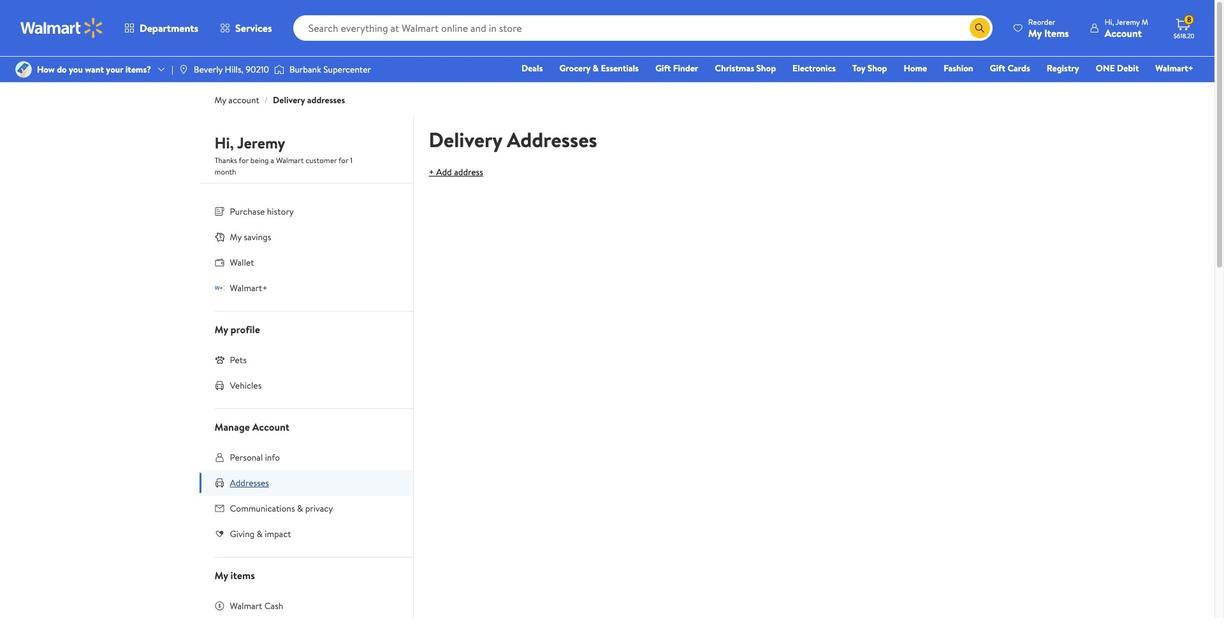 Task type: describe. For each thing, give the bounding box(es) containing it.
manage
[[215, 420, 250, 434]]

one debit
[[1096, 62, 1139, 75]]

you
[[69, 63, 83, 76]]

m
[[1142, 16, 1148, 27]]

your
[[106, 63, 123, 76]]

items
[[1044, 26, 1069, 40]]

add
[[436, 166, 452, 179]]

walmart inside hi, jeremy thanks for being a walmart customer for 1 month
[[276, 155, 304, 166]]

items?
[[125, 63, 151, 76]]

 image for burbank supercenter
[[274, 63, 284, 76]]

toy shop
[[852, 62, 887, 75]]

jeremy for account
[[1116, 16, 1140, 27]]

how
[[37, 63, 55, 76]]

hills,
[[225, 63, 244, 76]]

deals
[[522, 62, 543, 75]]

walmart cash link
[[199, 594, 413, 618]]

vehicles link
[[199, 373, 413, 398]]

address
[[454, 166, 483, 179]]

hi, jeremy m account
[[1105, 16, 1148, 40]]

departments
[[140, 21, 198, 35]]

shop for christmas shop
[[756, 62, 776, 75]]

my inside reorder my items
[[1028, 26, 1042, 40]]

my for my items
[[215, 569, 228, 583]]

communications
[[230, 502, 295, 515]]

christmas shop
[[715, 62, 776, 75]]

thanks
[[215, 155, 237, 166]]

1 vertical spatial walmart+
[[230, 282, 268, 295]]

customer
[[306, 155, 337, 166]]

personal
[[230, 451, 263, 464]]

communications & privacy
[[230, 502, 333, 515]]

my savings link
[[199, 224, 413, 250]]

privacy
[[305, 502, 333, 515]]

my for my profile
[[215, 323, 228, 337]]

hi, jeremy link
[[215, 132, 285, 159]]

hi, for account
[[1105, 16, 1114, 27]]

delivery addresses link
[[273, 94, 345, 106]]

 image for how do you want your items?
[[15, 61, 32, 78]]

icon image for pets
[[215, 355, 225, 365]]

8 $618.20
[[1174, 14, 1195, 40]]

|
[[172, 63, 173, 76]]

supercenter
[[323, 63, 371, 76]]

& for grocery
[[593, 62, 599, 75]]

cash
[[264, 600, 283, 613]]

& for communications
[[297, 502, 303, 515]]

jeremy for for
[[237, 132, 285, 154]]

addresses inside addresses link
[[230, 477, 269, 490]]

shop for toy shop
[[868, 62, 887, 75]]

manage account
[[215, 420, 289, 434]]

my savings
[[230, 231, 271, 244]]

info
[[265, 451, 280, 464]]

0 horizontal spatial account
[[252, 420, 289, 434]]

Walmart Site-Wide search field
[[293, 15, 993, 41]]

gift cards link
[[984, 61, 1036, 75]]

communications & privacy link
[[199, 496, 413, 522]]

8
[[1187, 14, 1191, 25]]

how do you want your items?
[[37, 63, 151, 76]]

purchase
[[230, 205, 265, 218]]

purchase history link
[[199, 199, 413, 224]]

christmas
[[715, 62, 754, 75]]

1
[[350, 155, 353, 166]]

reorder my items
[[1028, 16, 1069, 40]]

+
[[429, 166, 434, 179]]

electronics link
[[787, 61, 842, 75]]

burbank
[[289, 63, 321, 76]]

a
[[271, 155, 274, 166]]

essentials
[[601, 62, 639, 75]]

$618.20
[[1174, 31, 1195, 40]]

reorder
[[1028, 16, 1055, 27]]

account
[[228, 94, 259, 106]]

savings
[[244, 231, 271, 244]]

/
[[264, 94, 268, 106]]

1 for from the left
[[239, 155, 249, 166]]

fashion
[[944, 62, 973, 75]]

hi, jeremy thanks for being a walmart customer for 1 month
[[215, 132, 353, 177]]

gift for gift finder
[[655, 62, 671, 75]]

gift finder link
[[650, 61, 704, 75]]

delivery addresses
[[429, 126, 597, 154]]



Task type: locate. For each thing, give the bounding box(es) containing it.
jeremy up being
[[237, 132, 285, 154]]

want
[[85, 63, 104, 76]]

0 horizontal spatial walmart+
[[230, 282, 268, 295]]

walmart+ down $618.20
[[1155, 62, 1194, 75]]

0 vertical spatial walmart+
[[1155, 62, 1194, 75]]

2 for from the left
[[339, 155, 348, 166]]

electronics
[[793, 62, 836, 75]]

0 horizontal spatial hi,
[[215, 132, 234, 154]]

 image
[[178, 64, 189, 75]]

1 vertical spatial walmart
[[230, 600, 262, 613]]

2 vertical spatial icon image
[[215, 355, 225, 365]]

my for my account / delivery addresses
[[215, 94, 226, 106]]

& right grocery
[[593, 62, 599, 75]]

icon image up my profile
[[215, 283, 225, 293]]

toy
[[852, 62, 865, 75]]

+ add address button
[[429, 166, 483, 179]]

my left items on the bottom
[[215, 569, 228, 583]]

search icon image
[[975, 23, 985, 33]]

1 vertical spatial walmart+ link
[[199, 275, 413, 301]]

my for my savings
[[230, 231, 242, 244]]

beverly
[[194, 63, 223, 76]]

0 horizontal spatial &
[[257, 528, 263, 541]]

christmas shop link
[[709, 61, 782, 75]]

hi, inside hi, jeremy m account
[[1105, 16, 1114, 27]]

shop right christmas
[[756, 62, 776, 75]]

icon image left pets
[[215, 355, 225, 365]]

1 vertical spatial &
[[297, 502, 303, 515]]

0 horizontal spatial for
[[239, 155, 249, 166]]

1 vertical spatial account
[[252, 420, 289, 434]]

3 icon image from the top
[[215, 355, 225, 365]]

2 gift from the left
[[990, 62, 1005, 75]]

+ add address
[[429, 166, 483, 179]]

 image
[[15, 61, 32, 78], [274, 63, 284, 76]]

giving
[[230, 528, 254, 541]]

0 vertical spatial &
[[593, 62, 599, 75]]

1 icon image from the top
[[215, 232, 225, 242]]

0 vertical spatial delivery
[[273, 94, 305, 106]]

1 vertical spatial hi,
[[215, 132, 234, 154]]

services
[[235, 21, 272, 35]]

1 horizontal spatial &
[[297, 502, 303, 515]]

hi, inside hi, jeremy thanks for being a walmart customer for 1 month
[[215, 132, 234, 154]]

0 vertical spatial account
[[1105, 26, 1142, 40]]

90210
[[246, 63, 269, 76]]

one debit link
[[1090, 61, 1145, 75]]

shop right toy
[[868, 62, 887, 75]]

vehicles
[[230, 379, 262, 392]]

0 vertical spatial walmart
[[276, 155, 304, 166]]

walmart+ down wallet on the left of page
[[230, 282, 268, 295]]

1 horizontal spatial gift
[[990, 62, 1005, 75]]

1 horizontal spatial jeremy
[[1116, 16, 1140, 27]]

delivery right /
[[273, 94, 305, 106]]

addresses link
[[199, 471, 413, 496]]

walmart+
[[1155, 62, 1194, 75], [230, 282, 268, 295]]

Search search field
[[293, 15, 993, 41]]

& left the privacy
[[297, 502, 303, 515]]

gift left finder
[[655, 62, 671, 75]]

2 vertical spatial &
[[257, 528, 263, 541]]

icon image inside my savings link
[[215, 232, 225, 242]]

account up the debit
[[1105, 26, 1142, 40]]

1 horizontal spatial walmart
[[276, 155, 304, 166]]

giving & impact
[[230, 528, 291, 541]]

my
[[1028, 26, 1042, 40], [215, 94, 226, 106], [230, 231, 242, 244], [215, 323, 228, 337], [215, 569, 228, 583]]

gift left cards
[[990, 62, 1005, 75]]

personal info link
[[199, 445, 413, 471]]

account up info
[[252, 420, 289, 434]]

hi, left m at right
[[1105, 16, 1114, 27]]

icon image inside pets link
[[215, 355, 225, 365]]

hi, up thanks
[[215, 132, 234, 154]]

0 horizontal spatial jeremy
[[237, 132, 285, 154]]

hi, for thanks for being a walmart customer for 1 month
[[215, 132, 234, 154]]

my left 'savings'
[[230, 231, 242, 244]]

walmart+ link
[[1150, 61, 1199, 75], [199, 275, 413, 301]]

walmart image
[[20, 18, 103, 38]]

1 horizontal spatial account
[[1105, 26, 1142, 40]]

debit
[[1117, 62, 1139, 75]]

0 horizontal spatial addresses
[[230, 477, 269, 490]]

0 vertical spatial hi,
[[1105, 16, 1114, 27]]

& right giving
[[257, 528, 263, 541]]

delivery up address
[[429, 126, 502, 154]]

1 horizontal spatial walmart+ link
[[1150, 61, 1199, 75]]

grocery & essentials link
[[554, 61, 645, 75]]

impact
[[265, 528, 291, 541]]

addresses
[[507, 126, 597, 154], [230, 477, 269, 490]]

1 shop from the left
[[756, 62, 776, 75]]

2 icon image from the top
[[215, 283, 225, 293]]

hi,
[[1105, 16, 1114, 27], [215, 132, 234, 154]]

icon image for walmart+
[[215, 283, 225, 293]]

month
[[215, 166, 236, 177]]

1 horizontal spatial for
[[339, 155, 348, 166]]

1 vertical spatial addresses
[[230, 477, 269, 490]]

account inside hi, jeremy m account
[[1105, 26, 1142, 40]]

profile
[[230, 323, 260, 337]]

 image left how
[[15, 61, 32, 78]]

history
[[267, 205, 294, 218]]

0 vertical spatial icon image
[[215, 232, 225, 242]]

home
[[904, 62, 927, 75]]

deals link
[[516, 61, 549, 75]]

giving & impact link
[[199, 522, 413, 547]]

gift finder
[[655, 62, 698, 75]]

1 horizontal spatial  image
[[274, 63, 284, 76]]

walmart left cash
[[230, 600, 262, 613]]

jeremy inside hi, jeremy m account
[[1116, 16, 1140, 27]]

services button
[[209, 13, 283, 43]]

1 vertical spatial icon image
[[215, 283, 225, 293]]

gift for gift cards
[[990, 62, 1005, 75]]

registry link
[[1041, 61, 1085, 75]]

& inside 'link'
[[257, 528, 263, 541]]

grocery
[[559, 62, 591, 75]]

my items
[[215, 569, 255, 583]]

shop
[[756, 62, 776, 75], [868, 62, 887, 75]]

my left items
[[1028, 26, 1042, 40]]

wallet
[[230, 256, 254, 269]]

1 horizontal spatial delivery
[[429, 126, 502, 154]]

0 horizontal spatial walmart
[[230, 600, 262, 613]]

1 horizontal spatial shop
[[868, 62, 887, 75]]

walmart cash
[[230, 600, 283, 613]]

&
[[593, 62, 599, 75], [297, 502, 303, 515], [257, 528, 263, 541]]

walmart
[[276, 155, 304, 166], [230, 600, 262, 613]]

 image right 90210
[[274, 63, 284, 76]]

for left 1
[[339, 155, 348, 166]]

gift cards
[[990, 62, 1030, 75]]

icon image left my savings
[[215, 232, 225, 242]]

being
[[250, 155, 269, 166]]

gift
[[655, 62, 671, 75], [990, 62, 1005, 75]]

0 horizontal spatial delivery
[[273, 94, 305, 106]]

0 vertical spatial walmart+ link
[[1150, 61, 1199, 75]]

burbank supercenter
[[289, 63, 371, 76]]

2 horizontal spatial &
[[593, 62, 599, 75]]

registry
[[1047, 62, 1079, 75]]

0 vertical spatial addresses
[[507, 126, 597, 154]]

1 horizontal spatial walmart+
[[1155, 62, 1194, 75]]

for
[[239, 155, 249, 166], [339, 155, 348, 166]]

my left "profile"
[[215, 323, 228, 337]]

0 vertical spatial jeremy
[[1116, 16, 1140, 27]]

my profile
[[215, 323, 260, 337]]

& for giving
[[257, 528, 263, 541]]

one
[[1096, 62, 1115, 75]]

my account link
[[215, 94, 259, 106]]

fashion link
[[938, 61, 979, 75]]

toy shop link
[[847, 61, 893, 75]]

items
[[230, 569, 255, 583]]

icon image for my savings
[[215, 232, 225, 242]]

1 horizontal spatial hi,
[[1105, 16, 1114, 27]]

icon image
[[215, 232, 225, 242], [215, 283, 225, 293], [215, 355, 225, 365]]

2 shop from the left
[[868, 62, 887, 75]]

wallet link
[[199, 250, 413, 275]]

walmart+ link down $618.20
[[1150, 61, 1199, 75]]

finder
[[673, 62, 698, 75]]

for left being
[[239, 155, 249, 166]]

pets link
[[199, 347, 413, 373]]

0 horizontal spatial shop
[[756, 62, 776, 75]]

0 horizontal spatial  image
[[15, 61, 32, 78]]

jeremy left m at right
[[1116, 16, 1140, 27]]

1 horizontal spatial addresses
[[507, 126, 597, 154]]

grocery & essentials
[[559, 62, 639, 75]]

walmart+ link down my savings link
[[199, 275, 413, 301]]

walmart right a
[[276, 155, 304, 166]]

beverly hills, 90210
[[194, 63, 269, 76]]

1 vertical spatial jeremy
[[237, 132, 285, 154]]

purchase history
[[230, 205, 294, 218]]

jeremy inside hi, jeremy thanks for being a walmart customer for 1 month
[[237, 132, 285, 154]]

my left account
[[215, 94, 226, 106]]

cards
[[1008, 62, 1030, 75]]

home link
[[898, 61, 933, 75]]

addresses
[[307, 94, 345, 106]]

1 vertical spatial delivery
[[429, 126, 502, 154]]

0 horizontal spatial walmart+ link
[[199, 275, 413, 301]]

my account / delivery addresses
[[215, 94, 345, 106]]

do
[[57, 63, 67, 76]]

0 horizontal spatial gift
[[655, 62, 671, 75]]

1 gift from the left
[[655, 62, 671, 75]]

departments button
[[113, 13, 209, 43]]



Task type: vqa. For each thing, say whether or not it's contained in the screenshot.
ICON in the My savings LINK
yes



